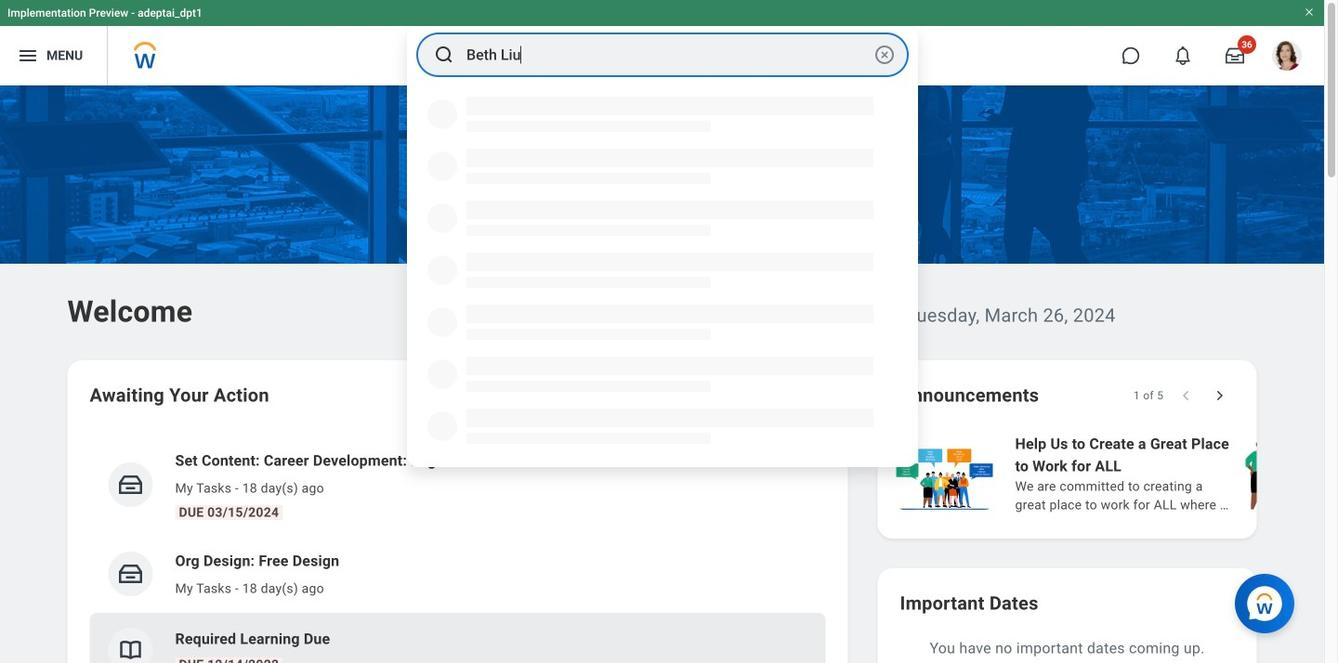 Task type: vqa. For each thing, say whether or not it's contained in the screenshot.
inbox icon
yes



Task type: describe. For each thing, give the bounding box(es) containing it.
2 inbox image from the top
[[117, 560, 145, 588]]

x circle image
[[874, 44, 896, 66]]

search image
[[433, 44, 455, 66]]

book open image
[[117, 637, 145, 664]]

Search Workday  search field
[[467, 34, 870, 75]]

1 inbox image from the top
[[117, 471, 145, 499]]

inbox large image
[[1226, 46, 1244, 65]]

justify image
[[17, 45, 39, 67]]



Task type: locate. For each thing, give the bounding box(es) containing it.
chevron right small image
[[1211, 387, 1229, 405]]

list item
[[90, 613, 826, 664]]

1 vertical spatial inbox image
[[117, 560, 145, 588]]

close environment banner image
[[1304, 7, 1315, 18]]

profile logan mcneil image
[[1272, 41, 1302, 74]]

status
[[1134, 388, 1164, 403]]

inbox image
[[117, 471, 145, 499], [117, 560, 145, 588]]

banner
[[0, 0, 1324, 86]]

chevron left small image
[[1177, 387, 1196, 405]]

list
[[893, 431, 1338, 517], [90, 435, 826, 664]]

notifications large image
[[1174, 46, 1192, 65]]

main content
[[0, 86, 1338, 664]]

1 horizontal spatial list
[[893, 431, 1338, 517]]

None search field
[[407, 27, 918, 467]]

0 horizontal spatial list
[[90, 435, 826, 664]]

0 vertical spatial inbox image
[[117, 471, 145, 499]]



